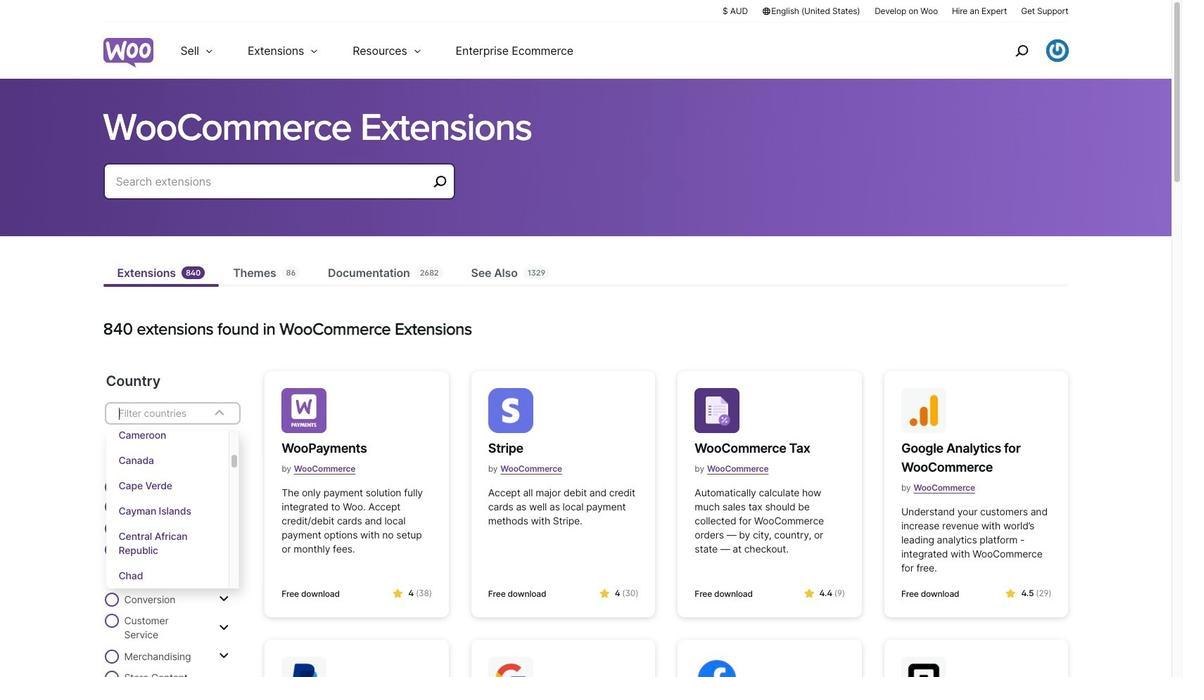 Task type: vqa. For each thing, say whether or not it's contained in the screenshot.
first option from the bottom
yes



Task type: describe. For each thing, give the bounding box(es) containing it.
Search extensions search field
[[116, 172, 428, 191]]

open account menu image
[[1046, 39, 1069, 62]]

3 option from the top
[[106, 474, 229, 499]]

service navigation menu element
[[985, 28, 1069, 74]]

1 option from the top
[[106, 423, 229, 448]]

2 option from the top
[[106, 448, 229, 474]]

2 show subcategories image from the top
[[219, 559, 229, 570]]

angle down image
[[211, 405, 228, 422]]



Task type: locate. For each thing, give the bounding box(es) containing it.
Filter countries field
[[105, 403, 241, 589], [117, 405, 202, 423]]

show subcategories image
[[219, 594, 229, 605], [219, 623, 229, 634], [219, 651, 229, 662]]

1 vertical spatial show subcategories image
[[219, 559, 229, 570]]

list box
[[106, 423, 240, 589]]

5 option from the top
[[106, 524, 229, 564]]

2 show subcategories image from the top
[[219, 623, 229, 634]]

option
[[106, 423, 229, 448], [106, 448, 229, 474], [106, 474, 229, 499], [106, 499, 229, 524], [106, 524, 229, 564], [106, 564, 229, 589]]

6 option from the top
[[106, 564, 229, 589]]

show subcategories image
[[219, 523, 229, 534], [219, 559, 229, 570]]

0 vertical spatial show subcategories image
[[219, 594, 229, 605]]

None search field
[[103, 163, 455, 217]]

4 option from the top
[[106, 499, 229, 524]]

search image
[[1010, 39, 1033, 62]]

0 vertical spatial show subcategories image
[[219, 523, 229, 534]]

3 show subcategories image from the top
[[219, 651, 229, 662]]

1 show subcategories image from the top
[[219, 594, 229, 605]]

1 show subcategories image from the top
[[219, 523, 229, 534]]

1 vertical spatial show subcategories image
[[219, 623, 229, 634]]

2 vertical spatial show subcategories image
[[219, 651, 229, 662]]



